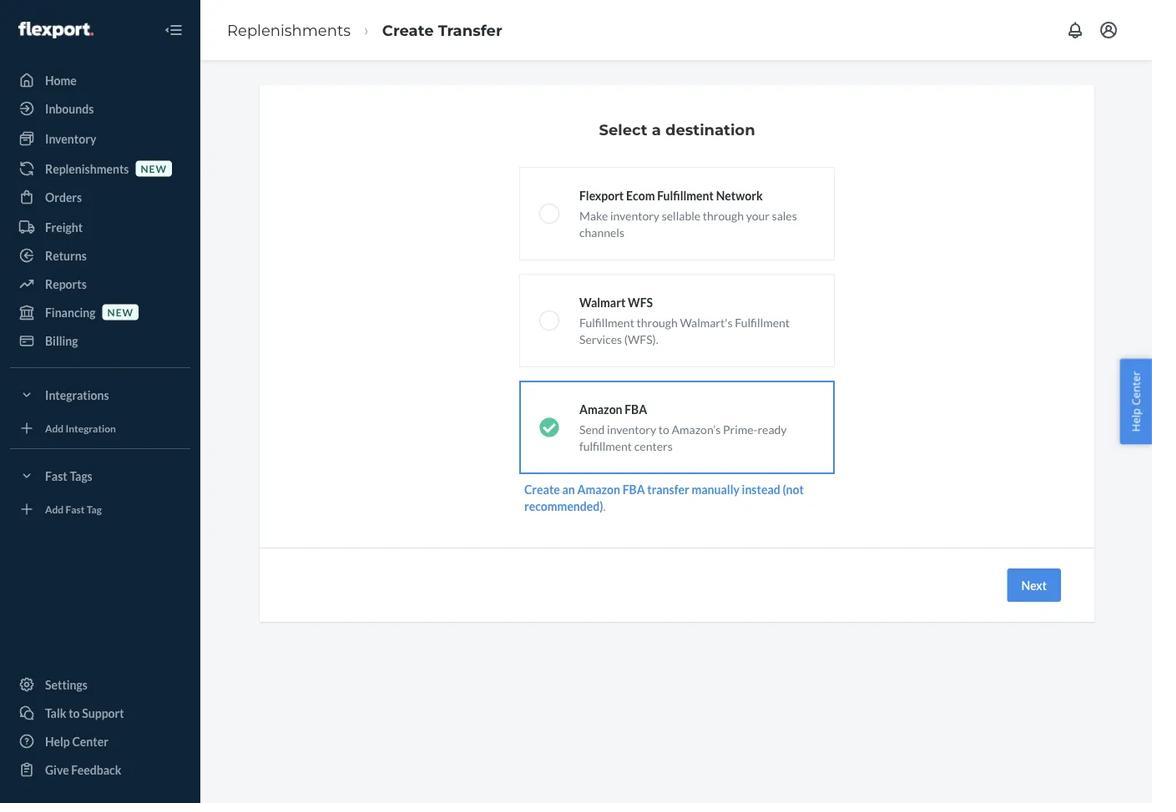Task type: locate. For each thing, give the bounding box(es) containing it.
0 vertical spatial to
[[659, 422, 670, 436]]

fulfillment up services on the right
[[580, 315, 635, 330]]

fulfillment for sellable
[[658, 188, 714, 203]]

breadcrumbs navigation
[[214, 6, 516, 54]]

0 vertical spatial replenishments
[[227, 21, 351, 39]]

through up (wfs).
[[637, 315, 678, 330]]

inventory link
[[10, 125, 190, 152]]

1 vertical spatial to
[[69, 706, 80, 721]]

0 vertical spatial help
[[1129, 409, 1144, 432]]

add
[[45, 422, 64, 434], [45, 503, 64, 515]]

create
[[382, 21, 434, 39], [525, 482, 560, 497]]

1 vertical spatial center
[[72, 735, 109, 749]]

fulfillment right walmart's
[[735, 315, 790, 330]]

1 vertical spatial through
[[637, 315, 678, 330]]

center
[[1129, 371, 1144, 406], [72, 735, 109, 749]]

0 vertical spatial create
[[382, 21, 434, 39]]

give feedback
[[45, 763, 121, 777]]

flexport ecom fulfillment network make inventory sellable through your sales channels
[[580, 188, 798, 239]]

send
[[580, 422, 605, 436]]

new
[[141, 162, 167, 175], [107, 306, 134, 318]]

inventory
[[45, 132, 96, 146]]

instead
[[742, 482, 781, 497]]

1 horizontal spatial through
[[703, 208, 744, 223]]

help inside button
[[1129, 409, 1144, 432]]

0 vertical spatial through
[[703, 208, 744, 223]]

fast inside dropdown button
[[45, 469, 67, 483]]

add left 'integration' at left bottom
[[45, 422, 64, 434]]

inventory
[[611, 208, 660, 223], [607, 422, 657, 436]]

create transfer
[[382, 21, 503, 39]]

0 horizontal spatial to
[[69, 706, 80, 721]]

0 vertical spatial center
[[1129, 371, 1144, 406]]

inbounds link
[[10, 95, 190, 122]]

destination
[[666, 120, 756, 139]]

orders
[[45, 190, 82, 204]]

0 horizontal spatial help center
[[45, 735, 109, 749]]

1 horizontal spatial create
[[525, 482, 560, 497]]

1 horizontal spatial replenishments
[[227, 21, 351, 39]]

create left transfer at the left
[[382, 21, 434, 39]]

1 horizontal spatial new
[[141, 162, 167, 175]]

1 horizontal spatial fulfillment
[[658, 188, 714, 203]]

freight
[[45, 220, 83, 234]]

wfs
[[628, 295, 653, 310]]

1 vertical spatial help
[[45, 735, 70, 749]]

inventory down ecom
[[611, 208, 660, 223]]

create for create an amazon fba transfer manually instead (not recommended)
[[525, 482, 560, 497]]

help center
[[1129, 371, 1144, 432], [45, 735, 109, 749]]

2 add from the top
[[45, 503, 64, 515]]

network
[[716, 188, 763, 203]]

fulfillment
[[580, 439, 632, 453]]

0 vertical spatial add
[[45, 422, 64, 434]]

fulfillment inside flexport ecom fulfillment network make inventory sellable through your sales channels
[[658, 188, 714, 203]]

1 vertical spatial new
[[107, 306, 134, 318]]

create an amazon fba transfer manually instead (not recommended)
[[525, 482, 804, 513]]

1 horizontal spatial center
[[1129, 371, 1144, 406]]

1 vertical spatial create
[[525, 482, 560, 497]]

tags
[[70, 469, 93, 483]]

create for create transfer
[[382, 21, 434, 39]]

fast left 'tags'
[[45, 469, 67, 483]]

help
[[1129, 409, 1144, 432], [45, 735, 70, 749]]

add for add fast tag
[[45, 503, 64, 515]]

integrations
[[45, 388, 109, 402]]

create inside create an amazon fba transfer manually instead (not recommended)
[[525, 482, 560, 497]]

replenishments
[[227, 21, 351, 39], [45, 162, 129, 176]]

flexport
[[580, 188, 624, 203]]

fba
[[625, 402, 648, 416], [623, 482, 645, 497]]

fulfillment up sellable
[[658, 188, 714, 203]]

make
[[580, 208, 608, 223]]

amazon
[[580, 402, 623, 416], [578, 482, 621, 497]]

channels
[[580, 225, 625, 239]]

new up "orders" 'link'
[[141, 162, 167, 175]]

fba up centers
[[625, 402, 648, 416]]

amazon up send
[[580, 402, 623, 416]]

0 vertical spatial amazon
[[580, 402, 623, 416]]

0 horizontal spatial fulfillment
[[580, 315, 635, 330]]

0 vertical spatial new
[[141, 162, 167, 175]]

1 vertical spatial inventory
[[607, 422, 657, 436]]

tag
[[87, 503, 102, 515]]

1 vertical spatial amazon
[[578, 482, 621, 497]]

add down fast tags
[[45, 503, 64, 515]]

0 horizontal spatial create
[[382, 21, 434, 39]]

services
[[580, 332, 622, 346]]

0 vertical spatial inventory
[[611, 208, 660, 223]]

to right the talk on the bottom
[[69, 706, 80, 721]]

select
[[599, 120, 648, 139]]

amazon inside amazon fba send inventory to amazon's prime-ready fulfillment centers
[[580, 402, 623, 416]]

1 horizontal spatial help center
[[1129, 371, 1144, 432]]

1 horizontal spatial help
[[1129, 409, 1144, 432]]

to up centers
[[659, 422, 670, 436]]

1 vertical spatial fba
[[623, 482, 645, 497]]

1 horizontal spatial to
[[659, 422, 670, 436]]

talk to support
[[45, 706, 124, 721]]

(not
[[783, 482, 804, 497]]

select a destination
[[599, 120, 756, 139]]

create left an
[[525, 482, 560, 497]]

sales
[[772, 208, 798, 223]]

fba inside create an amazon fba transfer manually instead (not recommended)
[[623, 482, 645, 497]]

0 vertical spatial help center
[[1129, 371, 1144, 432]]

0 horizontal spatial new
[[107, 306, 134, 318]]

0 horizontal spatial through
[[637, 315, 678, 330]]

fba left transfer
[[623, 482, 645, 497]]

1 vertical spatial add
[[45, 503, 64, 515]]

0 vertical spatial fast
[[45, 469, 67, 483]]

fast tags button
[[10, 463, 190, 490]]

center inside button
[[1129, 371, 1144, 406]]

1 vertical spatial help center
[[45, 735, 109, 749]]

0 vertical spatial fba
[[625, 402, 648, 416]]

1 add from the top
[[45, 422, 64, 434]]

ecom
[[627, 188, 655, 203]]

to
[[659, 422, 670, 436], [69, 706, 80, 721]]

fast
[[45, 469, 67, 483], [66, 503, 85, 515]]

flexport logo image
[[18, 22, 93, 38]]

through
[[703, 208, 744, 223], [637, 315, 678, 330]]

amazon up .
[[578, 482, 621, 497]]

settings
[[45, 678, 88, 692]]

next
[[1022, 579, 1048, 593]]

centers
[[635, 439, 673, 453]]

create inside breadcrumbs navigation
[[382, 21, 434, 39]]

through down network at the top
[[703, 208, 744, 223]]

fulfillment
[[658, 188, 714, 203], [580, 315, 635, 330], [735, 315, 790, 330]]

1 vertical spatial fast
[[66, 503, 85, 515]]

inventory up centers
[[607, 422, 657, 436]]

new down reports link
[[107, 306, 134, 318]]

fast left tag
[[66, 503, 85, 515]]

add fast tag
[[45, 503, 102, 515]]

1 vertical spatial replenishments
[[45, 162, 129, 176]]

manually
[[692, 482, 740, 497]]



Task type: vqa. For each thing, say whether or not it's contained in the screenshot.
.
yes



Task type: describe. For each thing, give the bounding box(es) containing it.
walmart's
[[680, 315, 733, 330]]

add for add integration
[[45, 422, 64, 434]]

returns link
[[10, 242, 190, 269]]

open account menu image
[[1099, 20, 1119, 40]]

(wfs).
[[625, 332, 659, 346]]

a
[[652, 120, 662, 139]]

0 horizontal spatial help
[[45, 735, 70, 749]]

reports
[[45, 277, 87, 291]]

to inside button
[[69, 706, 80, 721]]

inventory inside flexport ecom fulfillment network make inventory sellable through your sales channels
[[611, 208, 660, 223]]

ready
[[758, 422, 787, 436]]

through inside flexport ecom fulfillment network make inventory sellable through your sales channels
[[703, 208, 744, 223]]

help center button
[[1121, 359, 1153, 445]]

integration
[[66, 422, 116, 434]]

feedback
[[71, 763, 121, 777]]

your
[[747, 208, 770, 223]]

inventory inside amazon fba send inventory to amazon's prime-ready fulfillment centers
[[607, 422, 657, 436]]

0 horizontal spatial replenishments
[[45, 162, 129, 176]]

billing
[[45, 334, 78, 348]]

amazon inside create an amazon fba transfer manually instead (not recommended)
[[578, 482, 621, 497]]

add integration link
[[10, 415, 190, 442]]

prime-
[[723, 422, 758, 436]]

create an amazon fba transfer manually instead (not recommended) link
[[525, 482, 804, 513]]

support
[[82, 706, 124, 721]]

help center inside button
[[1129, 371, 1144, 432]]

fast tags
[[45, 469, 93, 483]]

replenishments link
[[227, 21, 351, 39]]

walmart wfs fulfillment through walmart's fulfillment services (wfs).
[[580, 295, 790, 346]]

home
[[45, 73, 77, 87]]

2 horizontal spatial fulfillment
[[735, 315, 790, 330]]

billing link
[[10, 327, 190, 354]]

help center link
[[10, 728, 190, 755]]

returns
[[45, 249, 87, 263]]

create transfer link
[[382, 21, 503, 39]]

open notifications image
[[1066, 20, 1086, 40]]

transfer
[[648, 482, 690, 497]]

.
[[604, 499, 606, 513]]

add fast tag link
[[10, 496, 190, 523]]

fba inside amazon fba send inventory to amazon's prime-ready fulfillment centers
[[625, 402, 648, 416]]

amazon's
[[672, 422, 721, 436]]

give
[[45, 763, 69, 777]]

close navigation image
[[164, 20, 184, 40]]

home link
[[10, 67, 190, 94]]

integrations button
[[10, 382, 190, 409]]

reports link
[[10, 271, 190, 297]]

an
[[563, 482, 575, 497]]

recommended)
[[525, 499, 604, 513]]

replenishments inside breadcrumbs navigation
[[227, 21, 351, 39]]

next button
[[1008, 569, 1062, 602]]

new for replenishments
[[141, 162, 167, 175]]

0 horizontal spatial center
[[72, 735, 109, 749]]

fulfillment for services
[[580, 315, 635, 330]]

amazon fba send inventory to amazon's prime-ready fulfillment centers
[[580, 402, 787, 453]]

inbounds
[[45, 101, 94, 116]]

orders link
[[10, 184, 190, 211]]

new for financing
[[107, 306, 134, 318]]

talk
[[45, 706, 66, 721]]

financing
[[45, 305, 96, 320]]

add integration
[[45, 422, 116, 434]]

talk to support button
[[10, 700, 190, 727]]

to inside amazon fba send inventory to amazon's prime-ready fulfillment centers
[[659, 422, 670, 436]]

transfer
[[438, 21, 503, 39]]

walmart
[[580, 295, 626, 310]]

give feedback button
[[10, 757, 190, 784]]

through inside walmart wfs fulfillment through walmart's fulfillment services (wfs).
[[637, 315, 678, 330]]

check circle image
[[540, 418, 560, 438]]

sellable
[[662, 208, 701, 223]]

freight link
[[10, 214, 190, 241]]

settings link
[[10, 672, 190, 698]]



